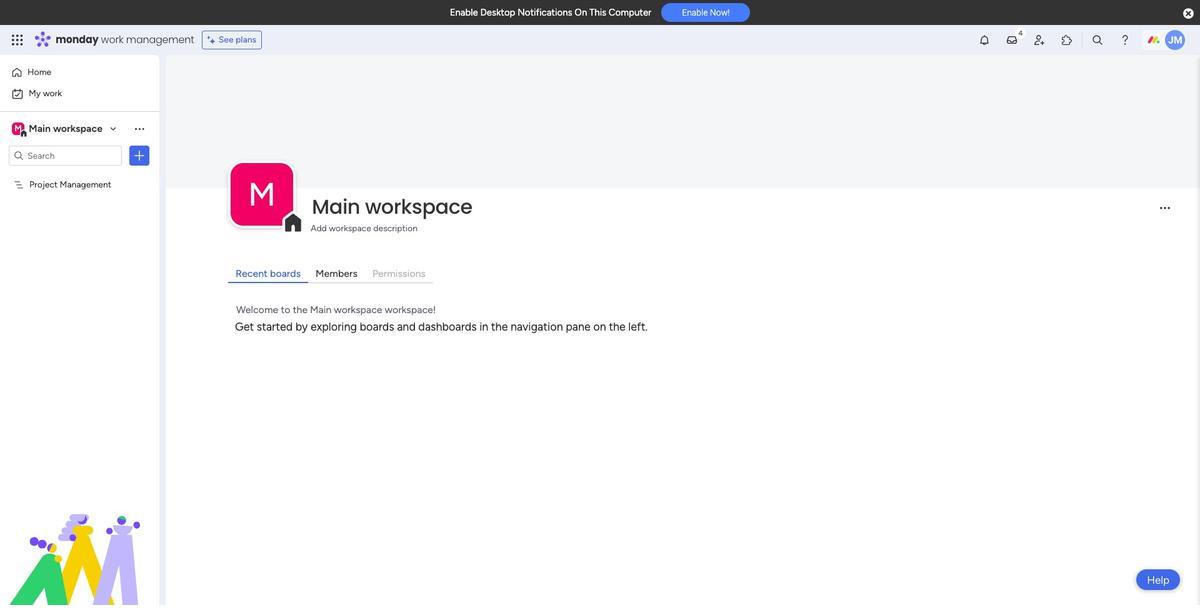 Task type: locate. For each thing, give the bounding box(es) containing it.
exploring
[[311, 320, 357, 334]]

main inside workspace selection element
[[29, 123, 51, 134]]

0 vertical spatial work
[[101, 33, 123, 47]]

boards right 'recent'
[[270, 268, 301, 279]]

left.
[[628, 320, 648, 334]]

dapulse close image
[[1183, 8, 1194, 20]]

m inside workspace icon
[[14, 123, 22, 134]]

help button
[[1137, 570, 1180, 590]]

boards
[[270, 268, 301, 279], [360, 320, 394, 334]]

main
[[29, 123, 51, 134], [312, 193, 360, 221], [310, 304, 332, 316]]

main workspace
[[29, 123, 103, 134], [312, 193, 472, 221]]

search everything image
[[1091, 34, 1104, 46]]

monday marketplace image
[[1061, 34, 1073, 46]]

computer
[[609, 7, 652, 18]]

enable left now!
[[682, 8, 708, 18]]

1 vertical spatial work
[[43, 88, 62, 99]]

0 vertical spatial m
[[14, 123, 22, 134]]

enable left "desktop"
[[450, 7, 478, 18]]

option
[[0, 173, 159, 175]]

main right workspace icon on the left top of page
[[29, 123, 51, 134]]

main up exploring
[[310, 304, 332, 316]]

the right to
[[293, 304, 308, 316]]

0 horizontal spatial enable
[[450, 7, 478, 18]]

1 vertical spatial boards
[[360, 320, 394, 334]]

started
[[257, 320, 293, 334]]

notifications image
[[978, 34, 991, 46]]

4 image
[[1015, 26, 1026, 40]]

workspace
[[53, 123, 103, 134], [365, 193, 472, 221], [329, 223, 371, 234], [334, 304, 382, 316]]

welcome to the main workspace workspace! get started by exploring boards and dashboards in the navigation pane on the left.
[[235, 304, 648, 334]]

on
[[575, 7, 587, 18]]

0 horizontal spatial work
[[43, 88, 62, 99]]

description
[[373, 223, 418, 234]]

1 vertical spatial main workspace
[[312, 193, 472, 221]]

work right monday at top
[[101, 33, 123, 47]]

the right on
[[609, 320, 626, 334]]

m inside workspace image
[[248, 175, 276, 214]]

1 vertical spatial m
[[248, 175, 276, 214]]

and
[[397, 320, 416, 334]]

workspace inside welcome to the main workspace workspace! get started by exploring boards and dashboards in the navigation pane on the left.
[[334, 304, 382, 316]]

my
[[29, 88, 41, 99]]

boards inside welcome to the main workspace workspace! get started by exploring boards and dashboards in the navigation pane on the left.
[[360, 320, 394, 334]]

1 vertical spatial main
[[312, 193, 360, 221]]

see plans
[[219, 34, 256, 45]]

main up the add
[[312, 193, 360, 221]]

workspace image
[[12, 122, 24, 136]]

1 horizontal spatial enable
[[682, 8, 708, 18]]

enable for enable desktop notifications on this computer
[[450, 7, 478, 18]]

work inside option
[[43, 88, 62, 99]]

1 horizontal spatial m
[[248, 175, 276, 214]]

1 horizontal spatial work
[[101, 33, 123, 47]]

pane
[[566, 320, 591, 334]]

project management
[[29, 179, 111, 189]]

2 vertical spatial main
[[310, 304, 332, 316]]

0 horizontal spatial main workspace
[[29, 123, 103, 134]]

the right in
[[491, 320, 508, 334]]

work right my
[[43, 88, 62, 99]]

enable desktop notifications on this computer
[[450, 7, 652, 18]]

main workspace inside workspace selection element
[[29, 123, 103, 134]]

enable inside "enable now!" "button"
[[682, 8, 708, 18]]

in
[[480, 320, 488, 334]]

0 horizontal spatial boards
[[270, 268, 301, 279]]

jeremy miller image
[[1165, 30, 1185, 50]]

work
[[101, 33, 123, 47], [43, 88, 62, 99]]

m
[[14, 123, 22, 134], [248, 175, 276, 214]]

home
[[28, 67, 51, 78]]

m for workspace image
[[248, 175, 276, 214]]

workspace up exploring
[[334, 304, 382, 316]]

desktop
[[480, 7, 515, 18]]

0 vertical spatial main
[[29, 123, 51, 134]]

by
[[296, 320, 308, 334]]

this
[[589, 7, 606, 18]]

1 horizontal spatial main workspace
[[312, 193, 472, 221]]

enable
[[450, 7, 478, 18], [682, 8, 708, 18]]

enable for enable now!
[[682, 8, 708, 18]]

main workspace up 'description'
[[312, 193, 472, 221]]

main workspace up search in workspace field
[[29, 123, 103, 134]]

get
[[235, 320, 254, 334]]

my work
[[29, 88, 62, 99]]

to
[[281, 304, 290, 316]]

boards left and
[[360, 320, 394, 334]]

dashboards
[[418, 320, 477, 334]]

1 horizontal spatial boards
[[360, 320, 394, 334]]

see plans button
[[202, 31, 262, 49]]

workspace image
[[231, 163, 293, 226]]

0 horizontal spatial m
[[14, 123, 22, 134]]

management
[[126, 33, 194, 47]]

the
[[293, 304, 308, 316], [491, 320, 508, 334], [609, 320, 626, 334]]

v2 ellipsis image
[[1160, 207, 1170, 218]]

0 vertical spatial main workspace
[[29, 123, 103, 134]]

recent boards
[[236, 268, 301, 279]]



Task type: describe. For each thing, give the bounding box(es) containing it.
help image
[[1119, 34, 1131, 46]]

m button
[[231, 163, 293, 226]]

navigation
[[511, 320, 563, 334]]

workspace options image
[[133, 122, 146, 135]]

lottie animation image
[[0, 479, 159, 605]]

workspace right the add
[[329, 223, 371, 234]]

plans
[[236, 34, 256, 45]]

welcome
[[236, 304, 278, 316]]

2 horizontal spatial the
[[609, 320, 626, 334]]

monday
[[56, 33, 98, 47]]

work for my
[[43, 88, 62, 99]]

0 horizontal spatial the
[[293, 304, 308, 316]]

workspace!
[[385, 304, 436, 316]]

m for workspace icon on the left top of page
[[14, 123, 22, 134]]

recent
[[236, 268, 268, 279]]

management
[[60, 179, 111, 189]]

my work link
[[8, 84, 152, 104]]

0 vertical spatial boards
[[270, 268, 301, 279]]

options image
[[133, 149, 146, 162]]

my work option
[[8, 84, 152, 104]]

workspace selection element
[[12, 121, 104, 138]]

work for monday
[[101, 33, 123, 47]]

enable now!
[[682, 8, 730, 18]]

Search in workspace field
[[26, 148, 104, 163]]

monday work management
[[56, 33, 194, 47]]

workspace up search in workspace field
[[53, 123, 103, 134]]

add
[[311, 223, 327, 234]]

invite members image
[[1033, 34, 1046, 46]]

members
[[316, 268, 358, 279]]

Main workspace field
[[309, 193, 1150, 221]]

notifications
[[518, 7, 572, 18]]

project management list box
[[0, 171, 159, 364]]

add workspace description
[[311, 223, 418, 234]]

enable now! button
[[662, 3, 750, 22]]

project
[[29, 179, 58, 189]]

lottie animation element
[[0, 479, 159, 605]]

now!
[[710, 8, 730, 18]]

update feed image
[[1006, 34, 1018, 46]]

1 horizontal spatial the
[[491, 320, 508, 334]]

home option
[[8, 63, 152, 83]]

main inside welcome to the main workspace workspace! get started by exploring boards and dashboards in the navigation pane on the left.
[[310, 304, 332, 316]]

see
[[219, 34, 234, 45]]

help
[[1147, 574, 1170, 586]]

permissions
[[373, 268, 426, 279]]

on
[[593, 320, 606, 334]]

home link
[[8, 63, 152, 83]]

workspace up 'description'
[[365, 193, 472, 221]]

select product image
[[11, 34, 24, 46]]



Task type: vqa. For each thing, say whether or not it's contained in the screenshot.
leftmost Dapulse X Slim image
no



